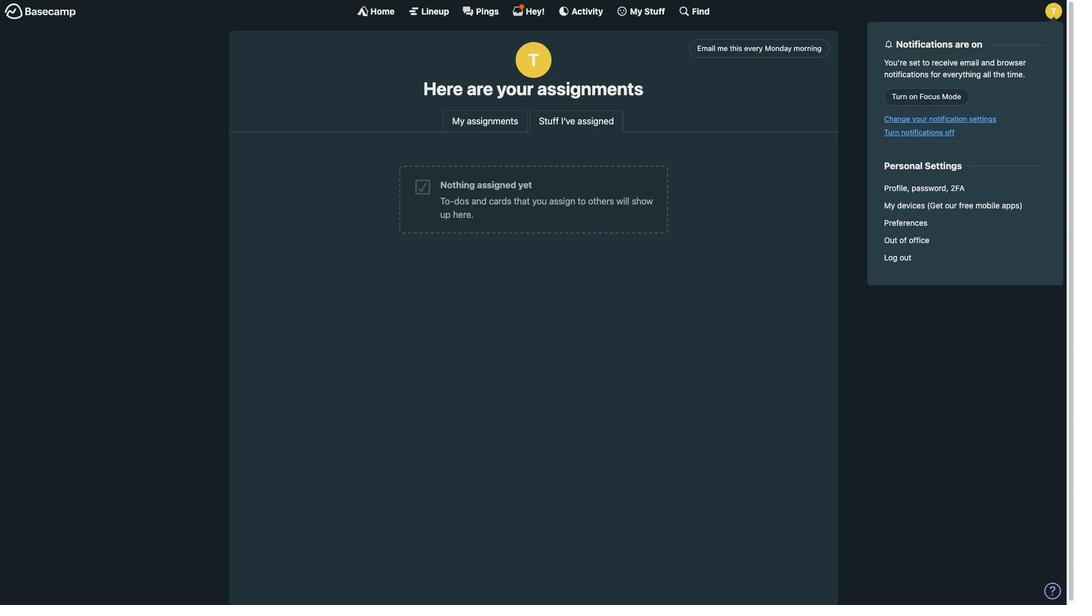 Task type: vqa. For each thing, say whether or not it's contained in the screenshot.
the top and
yes



Task type: describe. For each thing, give the bounding box(es) containing it.
stuff i've assigned link
[[530, 111, 624, 133]]

to-dos and cards that you assign to others will show up here.
[[441, 196, 653, 220]]

change your notification settings link
[[885, 115, 997, 123]]

will
[[617, 196, 630, 206]]

others
[[589, 196, 614, 206]]

receive
[[932, 58, 958, 67]]

(get
[[928, 201, 943, 210]]

notifications are on
[[897, 39, 983, 49]]

turn on focus mode button
[[885, 88, 970, 106]]

email
[[961, 58, 980, 67]]

morning
[[794, 43, 822, 52]]

are for your
[[467, 78, 493, 99]]

email me this every monday morning
[[698, 43, 822, 52]]

focus
[[920, 92, 941, 101]]

nothing
[[441, 180, 475, 190]]

free
[[960, 201, 974, 210]]

switch accounts image
[[4, 3, 76, 20]]

of
[[900, 235, 907, 245]]

hey! button
[[513, 4, 545, 17]]

my for my stuff
[[630, 6, 643, 16]]

1 vertical spatial assignments
[[467, 116, 518, 126]]

all
[[984, 69, 992, 79]]

pings
[[476, 6, 499, 16]]

1 vertical spatial assigned
[[477, 180, 517, 190]]

home
[[371, 6, 395, 16]]

notifications inside change your notification settings turn notifications off
[[902, 128, 944, 137]]

personal
[[885, 160, 923, 171]]

find button
[[679, 6, 710, 17]]

out
[[885, 235, 898, 245]]

notifications inside you're set to receive     email and browser notifications for     everything     all the time.
[[885, 69, 929, 79]]

change your notification settings turn notifications off
[[885, 115, 997, 137]]

everything
[[943, 69, 982, 79]]

mobile
[[976, 201, 1000, 210]]

find
[[692, 6, 710, 16]]

preferences link
[[879, 214, 1053, 231]]

out of office link
[[879, 231, 1053, 249]]

assigned inside "link"
[[578, 116, 614, 126]]

i've
[[562, 116, 575, 126]]

hey!
[[526, 6, 545, 16]]

email
[[698, 43, 716, 52]]

office
[[909, 235, 930, 245]]

log out link
[[879, 249, 1053, 266]]

here are your assignments
[[424, 78, 644, 99]]

your inside change your notification settings turn notifications off
[[913, 115, 928, 123]]

my stuff
[[630, 6, 666, 16]]

profile,
[[885, 183, 910, 193]]

dos
[[454, 196, 469, 206]]

preferences
[[885, 218, 928, 228]]

lineup link
[[408, 6, 449, 17]]

assign
[[550, 196, 576, 206]]

to inside you're set to receive     email and browser notifications for     everything     all the time.
[[923, 58, 930, 67]]

monday
[[765, 43, 792, 52]]

profile, password, 2fa
[[885, 183, 965, 193]]

2 horizontal spatial my
[[885, 201, 896, 210]]

are for on
[[956, 39, 970, 49]]

stuff inside "link"
[[539, 116, 559, 126]]

you
[[533, 196, 547, 206]]

this
[[730, 43, 743, 52]]

mode
[[943, 92, 962, 101]]

my assignments
[[452, 116, 518, 126]]

the
[[994, 69, 1006, 79]]

home link
[[357, 6, 395, 17]]

and inside you're set to receive     email and browser notifications for     everything     all the time.
[[982, 58, 995, 67]]

to-
[[441, 196, 454, 206]]

browser
[[997, 58, 1027, 67]]

here.
[[453, 210, 474, 220]]

turn on focus mode
[[892, 92, 962, 101]]

out of office
[[885, 235, 930, 245]]

you're set to receive     email and browser notifications for     everything     all the time.
[[885, 58, 1027, 79]]

our
[[946, 201, 958, 210]]

0 vertical spatial on
[[972, 39, 983, 49]]



Task type: locate. For each thing, give the bounding box(es) containing it.
me
[[718, 43, 728, 52]]

and up all
[[982, 58, 995, 67]]

0 vertical spatial assignments
[[537, 78, 644, 99]]

my inside popup button
[[630, 6, 643, 16]]

nothing assigned yet
[[441, 180, 532, 190]]

are inside main element
[[956, 39, 970, 49]]

1 horizontal spatial stuff
[[645, 6, 666, 16]]

1 horizontal spatial assignments
[[537, 78, 644, 99]]

to left others
[[578, 196, 586, 206]]

0 vertical spatial are
[[956, 39, 970, 49]]

0 vertical spatial notifications
[[885, 69, 929, 79]]

your
[[497, 78, 534, 99], [913, 115, 928, 123]]

0 vertical spatial assigned
[[578, 116, 614, 126]]

2fa
[[951, 183, 965, 193]]

0 horizontal spatial stuff
[[539, 116, 559, 126]]

here
[[424, 78, 463, 99]]

1 horizontal spatial on
[[972, 39, 983, 49]]

on
[[972, 39, 983, 49], [910, 92, 918, 101]]

stuff left i've
[[539, 116, 559, 126]]

my assignments link
[[443, 111, 528, 132]]

main element
[[0, 0, 1067, 285]]

stuff i've assigned
[[539, 116, 614, 126]]

your up the turn notifications off link
[[913, 115, 928, 123]]

and right dos
[[472, 196, 487, 206]]

1 vertical spatial your
[[913, 115, 928, 123]]

log
[[885, 253, 898, 262]]

0 horizontal spatial on
[[910, 92, 918, 101]]

and
[[982, 58, 995, 67], [472, 196, 487, 206]]

email me this every monday morning button
[[690, 39, 830, 57]]

log out
[[885, 253, 912, 262]]

0 horizontal spatial assigned
[[477, 180, 517, 190]]

notifications down "change your notification settings" link
[[902, 128, 944, 137]]

0 horizontal spatial are
[[467, 78, 493, 99]]

turn inside button
[[892, 92, 908, 101]]

time.
[[1008, 69, 1026, 79]]

yet
[[519, 180, 532, 190]]

are up email
[[956, 39, 970, 49]]

stuff
[[645, 6, 666, 16], [539, 116, 559, 126]]

my
[[630, 6, 643, 16], [452, 116, 465, 126], [885, 201, 896, 210]]

tara image
[[1046, 3, 1063, 20]]

0 horizontal spatial your
[[497, 78, 534, 99]]

you're
[[885, 58, 908, 67]]

profile, password, 2fa link
[[879, 179, 1053, 197]]

to
[[923, 58, 930, 67], [578, 196, 586, 206]]

1 vertical spatial are
[[467, 78, 493, 99]]

my stuff button
[[617, 6, 666, 17]]

and inside 'to-dos and cards that you assign to others will show up here.'
[[472, 196, 487, 206]]

stuff inside popup button
[[645, 6, 666, 16]]

1 horizontal spatial are
[[956, 39, 970, 49]]

on up email
[[972, 39, 983, 49]]

that
[[514, 196, 530, 206]]

password,
[[912, 183, 949, 193]]

assignments up stuff i've assigned
[[537, 78, 644, 99]]

your up my assignments link
[[497, 78, 534, 99]]

are up my assignments link
[[467, 78, 493, 99]]

notification
[[930, 115, 968, 123]]

my right "activity"
[[630, 6, 643, 16]]

cards
[[489, 196, 512, 206]]

turn up change
[[892, 92, 908, 101]]

assigned right i've
[[578, 116, 614, 126]]

my for my assignments
[[452, 116, 465, 126]]

assignments
[[537, 78, 644, 99], [467, 116, 518, 126]]

my devices (get our free mobile apps)
[[885, 201, 1023, 210]]

turn down change
[[885, 128, 900, 137]]

off
[[946, 128, 955, 137]]

my down 'profile,'
[[885, 201, 896, 210]]

assignments down here are your assignments
[[467, 116, 518, 126]]

turn notifications off link
[[885, 128, 955, 137]]

0 horizontal spatial my
[[452, 116, 465, 126]]

to inside 'to-dos and cards that you assign to others will show up here.'
[[578, 196, 586, 206]]

notifications down set
[[885, 69, 929, 79]]

apps)
[[1002, 201, 1023, 210]]

devices
[[898, 201, 926, 210]]

every
[[745, 43, 763, 52]]

1 horizontal spatial your
[[913, 115, 928, 123]]

1 vertical spatial to
[[578, 196, 586, 206]]

show
[[632, 196, 653, 206]]

settings
[[970, 115, 997, 123]]

on inside button
[[910, 92, 918, 101]]

activity link
[[558, 6, 603, 17]]

up
[[441, 210, 451, 220]]

are
[[956, 39, 970, 49], [467, 78, 493, 99]]

set
[[910, 58, 921, 67]]

0 vertical spatial to
[[923, 58, 930, 67]]

2 vertical spatial my
[[885, 201, 896, 210]]

lineup
[[422, 6, 449, 16]]

for
[[931, 69, 941, 79]]

stuff left "find" dropdown button
[[645, 6, 666, 16]]

my down here
[[452, 116, 465, 126]]

tara image
[[516, 42, 552, 78]]

turn
[[892, 92, 908, 101], [885, 128, 900, 137]]

0 vertical spatial turn
[[892, 92, 908, 101]]

turn inside change your notification settings turn notifications off
[[885, 128, 900, 137]]

0 vertical spatial stuff
[[645, 6, 666, 16]]

1 vertical spatial notifications
[[902, 128, 944, 137]]

0 horizontal spatial and
[[472, 196, 487, 206]]

1 vertical spatial turn
[[885, 128, 900, 137]]

0 horizontal spatial assignments
[[467, 116, 518, 126]]

to right set
[[923, 58, 930, 67]]

assigned up cards
[[477, 180, 517, 190]]

1 horizontal spatial assigned
[[578, 116, 614, 126]]

0 vertical spatial your
[[497, 78, 534, 99]]

on left focus at the right top of page
[[910, 92, 918, 101]]

change
[[885, 115, 911, 123]]

notifications
[[885, 69, 929, 79], [902, 128, 944, 137]]

pings button
[[463, 6, 499, 17]]

notifications
[[897, 39, 953, 49]]

1 horizontal spatial and
[[982, 58, 995, 67]]

personal settings
[[885, 160, 963, 171]]

1 vertical spatial stuff
[[539, 116, 559, 126]]

0 vertical spatial and
[[982, 58, 995, 67]]

out
[[900, 253, 912, 262]]

0 vertical spatial my
[[630, 6, 643, 16]]

1 vertical spatial my
[[452, 116, 465, 126]]

settings
[[925, 160, 963, 171]]

1 horizontal spatial to
[[923, 58, 930, 67]]

0 horizontal spatial to
[[578, 196, 586, 206]]

1 horizontal spatial my
[[630, 6, 643, 16]]

activity
[[572, 6, 603, 16]]

assigned
[[578, 116, 614, 126], [477, 180, 517, 190]]

1 vertical spatial and
[[472, 196, 487, 206]]

1 vertical spatial on
[[910, 92, 918, 101]]



